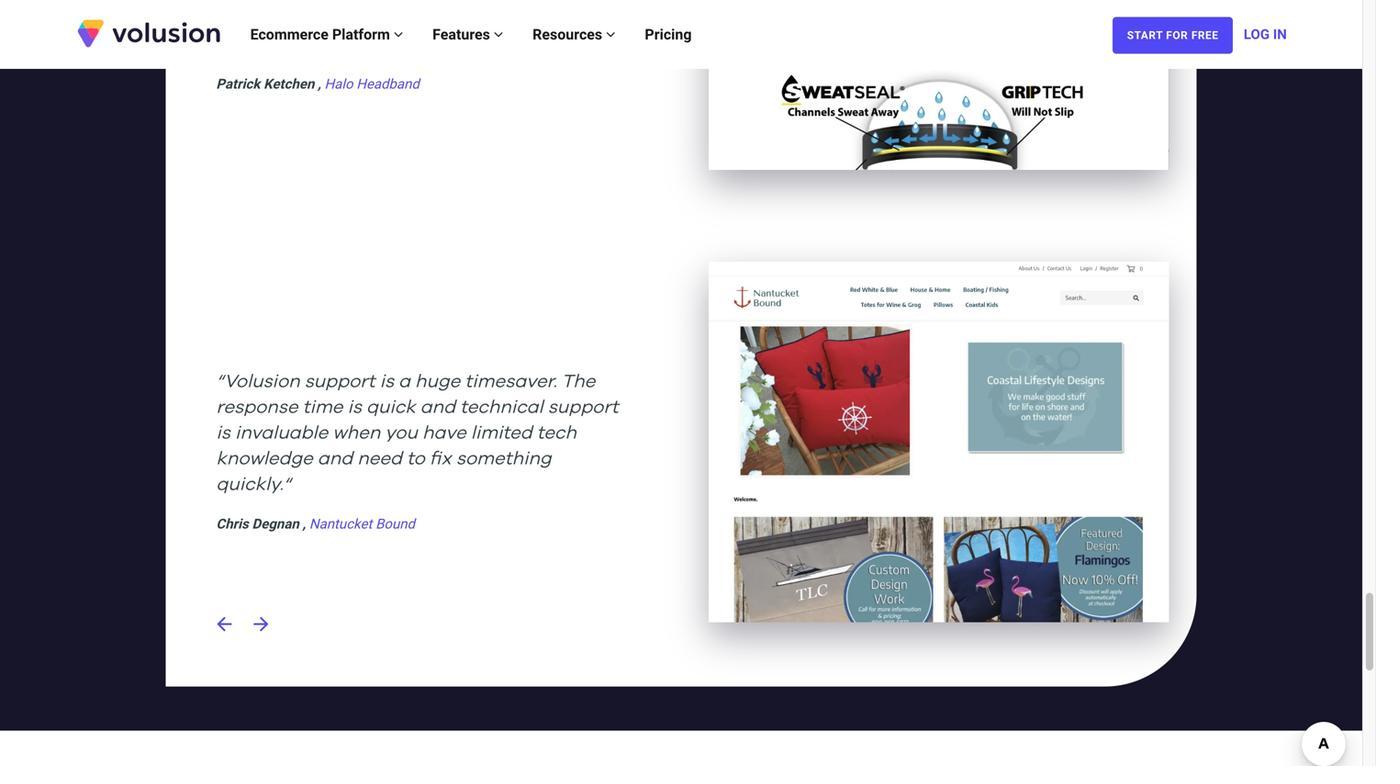 Task type: vqa. For each thing, say whether or not it's contained in the screenshot.
Chris Degnan , Nantucket Bound
yes



Task type: describe. For each thing, give the bounding box(es) containing it.
to
[[407, 450, 425, 468]]

knowledge
[[216, 450, 313, 468]]

arrow_forward
[[250, 613, 272, 635]]

platform
[[332, 26, 390, 43]]

chris degnan ,
[[216, 516, 306, 532]]

1 vertical spatial is
[[348, 398, 362, 417]]

huge
[[415, 373, 461, 391]]

tech
[[537, 424, 577, 442]]

nuntucket testimonial image
[[709, 262, 1170, 622]]

halo headband link
[[325, 76, 420, 92]]

pricing link
[[631, 7, 707, 62]]

log
[[1245, 26, 1271, 42]]

fix
[[430, 450, 452, 468]]

arrow_back
[[213, 613, 236, 635]]

angle down image for features
[[494, 27, 504, 42]]

technical
[[460, 398, 544, 417]]

0 vertical spatial support
[[305, 373, 375, 391]]

1 horizontal spatial support
[[548, 398, 619, 417]]

the
[[562, 373, 596, 391]]

timesaver.
[[465, 373, 557, 391]]

"volusion
[[216, 373, 300, 391]]

limited
[[471, 424, 533, 442]]

have
[[423, 424, 466, 442]]

start for free link
[[1113, 17, 1234, 54]]

0 vertical spatial is
[[380, 373, 394, 391]]

time
[[303, 398, 343, 417]]

resources link
[[518, 7, 631, 62]]

patrick ketchen , halo headband
[[216, 76, 420, 92]]

pricing
[[645, 26, 692, 43]]

free
[[1192, 29, 1219, 42]]

need
[[358, 450, 402, 468]]

2 vertical spatial is
[[216, 424, 230, 442]]

log in
[[1245, 26, 1288, 42]]

quick
[[367, 398, 416, 417]]

halo headband testimonial image
[[709, 0, 1170, 170]]

halo headband
[[325, 76, 420, 92]]



Task type: locate. For each thing, give the bounding box(es) containing it.
something
[[456, 450, 552, 468]]

1 horizontal spatial angle down image
[[494, 27, 504, 42]]

features link
[[418, 7, 518, 62]]

when
[[333, 424, 381, 442]]

for
[[1167, 29, 1189, 42]]

and down when on the left bottom of page
[[318, 450, 353, 468]]

1 vertical spatial and
[[318, 450, 353, 468]]

and down huge
[[420, 398, 456, 417]]

you
[[385, 424, 418, 442]]

0 horizontal spatial and
[[318, 450, 353, 468]]

angle down image for ecommerce platform
[[394, 27, 403, 42]]

2 angle down image from the left
[[494, 27, 504, 42]]

resources
[[533, 26, 606, 43]]

support down the
[[548, 398, 619, 417]]

quickly."
[[216, 475, 291, 494]]

"volusion support is a huge timesaver. the response time is quick and technical support is invaluable when you have limited tech knowledge and need to fix something quickly."
[[216, 373, 619, 494]]

ecommerce
[[250, 26, 329, 43]]

patrick ketchen ,
[[216, 76, 321, 92]]

angle down image right platform
[[394, 27, 403, 42]]

angle down image inside "features" link
[[494, 27, 504, 42]]

support
[[305, 373, 375, 391], [548, 398, 619, 417]]

is
[[380, 373, 394, 391], [348, 398, 362, 417], [216, 424, 230, 442]]

0 horizontal spatial support
[[305, 373, 375, 391]]

in
[[1274, 26, 1288, 42]]

angle down image
[[606, 27, 616, 42]]

a
[[399, 373, 411, 391]]

0 horizontal spatial is
[[216, 424, 230, 442]]

angle down image left resources
[[494, 27, 504, 42]]

support up time
[[305, 373, 375, 391]]

is up when on the left bottom of page
[[348, 398, 362, 417]]

angle down image
[[394, 27, 403, 42], [494, 27, 504, 42]]

chris degnan , nantucket bound
[[216, 516, 415, 532]]

start
[[1128, 29, 1164, 42]]

start for free
[[1128, 29, 1219, 42]]

1 horizontal spatial and
[[420, 398, 456, 417]]

2 horizontal spatial is
[[380, 373, 394, 391]]

response
[[216, 398, 298, 417]]

0 horizontal spatial angle down image
[[394, 27, 403, 42]]

ecommerce platform
[[250, 26, 394, 43]]

features
[[433, 26, 494, 43]]

and
[[420, 398, 456, 417], [318, 450, 353, 468]]

1 vertical spatial support
[[548, 398, 619, 417]]

nantucket bound
[[309, 516, 415, 532]]

volusion logo image
[[76, 18, 222, 49]]

nantucket bound link
[[309, 516, 415, 532]]

ecommerce platform link
[[236, 7, 418, 62]]

invaluable
[[235, 424, 328, 442]]

0 vertical spatial and
[[420, 398, 456, 417]]

1 angle down image from the left
[[394, 27, 403, 42]]

angle down image inside ecommerce platform link
[[394, 27, 403, 42]]

is left the a
[[380, 373, 394, 391]]

log in link
[[1245, 7, 1288, 62]]

is down response
[[216, 424, 230, 442]]

1 horizontal spatial is
[[348, 398, 362, 417]]



